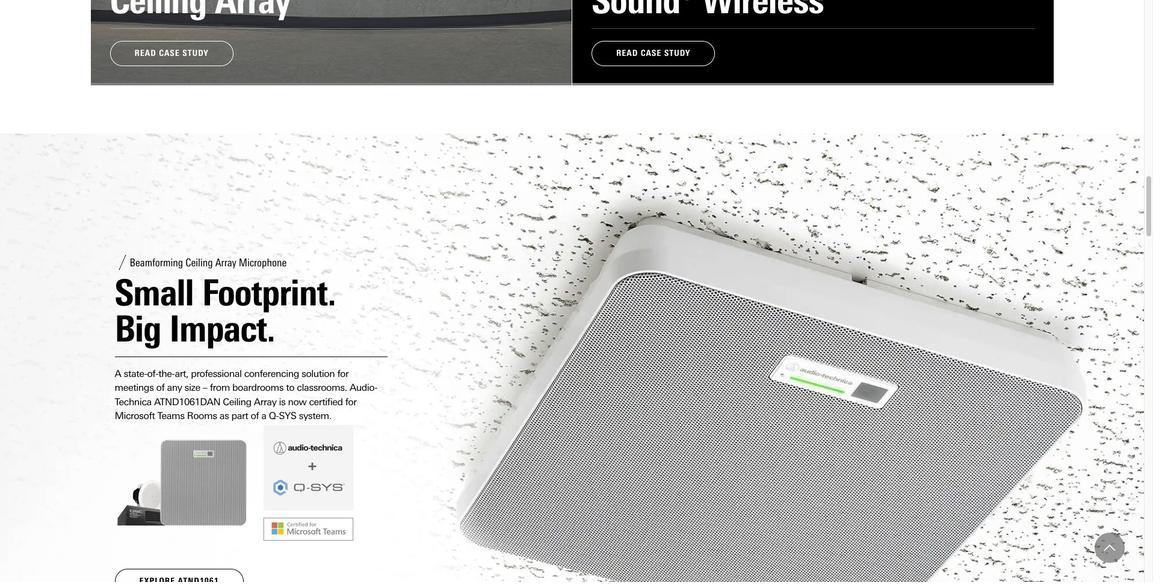 Task type: describe. For each thing, give the bounding box(es) containing it.
teams
[[157, 411, 185, 422]]

microsoft
[[115, 411, 155, 422]]

read for audio-technica | engineered sound® wireless microphones "image"
[[616, 48, 638, 58]]

read case study for audio-technica | engineered sound® wireless microphones "image"
[[616, 48, 691, 58]]

audio-technica | atnd1061 – garden city hospital image
[[91, 0, 572, 83]]

read case study for audio-technica | atnd1061 – garden city hospital image
[[135, 48, 209, 58]]

meetings
[[115, 382, 154, 394]]

solution
[[302, 368, 335, 380]]

rooms
[[187, 411, 217, 422]]

is
[[279, 396, 286, 408]]

ceiling
[[223, 396, 251, 408]]

read case study button for audio-technica | atnd1061 – garden city hospital image
[[110, 41, 233, 66]]

arrow up image
[[1104, 543, 1115, 554]]

a
[[261, 411, 266, 422]]

2 read case study link from the left
[[572, 0, 1054, 86]]

array
[[254, 396, 276, 408]]

state-
[[124, 368, 147, 380]]

boardrooms
[[232, 382, 284, 394]]

atnd1061dan ceiling array microphone image
[[0, 134, 1144, 583]]

audio-technica | engineered sound® wireless microphones image
[[572, 0, 1054, 83]]

size
[[185, 382, 200, 394]]

study for read case study button for audio-technica | atnd1061 – garden city hospital image
[[182, 48, 209, 58]]

of-
[[147, 368, 158, 380]]

the-
[[158, 368, 175, 380]]

technica
[[115, 396, 152, 408]]



Task type: vqa. For each thing, say whether or not it's contained in the screenshot.
arrow up icon
yes



Task type: locate. For each thing, give the bounding box(es) containing it.
1 horizontal spatial read case study button
[[592, 41, 715, 66]]

0 horizontal spatial read
[[135, 48, 156, 58]]

of
[[156, 382, 165, 394], [251, 411, 259, 422]]

0 horizontal spatial read case study link
[[91, 0, 572, 86]]

of left any at the left of the page
[[156, 382, 165, 394]]

audio-
[[350, 382, 377, 394]]

for
[[337, 368, 349, 380], [345, 396, 357, 408]]

1 vertical spatial for
[[345, 396, 357, 408]]

now
[[288, 396, 307, 408]]

classrooms.
[[297, 382, 347, 394]]

to
[[286, 382, 294, 394]]

0 horizontal spatial study
[[182, 48, 209, 58]]

study
[[182, 48, 209, 58], [664, 48, 691, 58]]

1 vertical spatial of
[[251, 411, 259, 422]]

2 read case study from the left
[[616, 48, 691, 58]]

q-
[[269, 411, 279, 422]]

sys
[[279, 411, 296, 422]]

1 read case study link from the left
[[91, 0, 572, 86]]

2 read from the left
[[616, 48, 638, 58]]

read for audio-technica | atnd1061 – garden city hospital image
[[135, 48, 156, 58]]

professional
[[191, 368, 242, 380]]

case for read case study button for audio-technica | atnd1061 – garden city hospital image
[[159, 48, 180, 58]]

0 horizontal spatial case
[[159, 48, 180, 58]]

read
[[135, 48, 156, 58], [616, 48, 638, 58]]

for right solution
[[337, 368, 349, 380]]

read case study link
[[91, 0, 572, 86], [572, 0, 1054, 86]]

case
[[159, 48, 180, 58], [641, 48, 662, 58]]

1 case from the left
[[159, 48, 180, 58]]

from
[[210, 382, 230, 394]]

0 horizontal spatial read case study
[[135, 48, 209, 58]]

0 vertical spatial for
[[337, 368, 349, 380]]

a
[[115, 368, 121, 380]]

1 horizontal spatial of
[[251, 411, 259, 422]]

read case study button
[[110, 41, 233, 66], [592, 41, 715, 66]]

for down the 'audio-'
[[345, 396, 357, 408]]

1 study from the left
[[182, 48, 209, 58]]

of left a
[[251, 411, 259, 422]]

1 horizontal spatial case
[[641, 48, 662, 58]]

2 study from the left
[[664, 48, 691, 58]]

part
[[231, 411, 248, 422]]

2 read case study button from the left
[[592, 41, 715, 66]]

1 read from the left
[[135, 48, 156, 58]]

0 vertical spatial of
[[156, 382, 165, 394]]

1 horizontal spatial read case study
[[616, 48, 691, 58]]

0 horizontal spatial read case study button
[[110, 41, 233, 66]]

case for read case study button for audio-technica | engineered sound® wireless microphones "image"
[[641, 48, 662, 58]]

any
[[167, 382, 182, 394]]

art,
[[175, 368, 189, 380]]

1 horizontal spatial read case study link
[[572, 0, 1054, 86]]

read case study button for audio-technica | engineered sound® wireless microphones "image"
[[592, 41, 715, 66]]

as
[[219, 411, 229, 422]]

2 case from the left
[[641, 48, 662, 58]]

conferencing
[[244, 368, 299, 380]]

certified
[[309, 396, 343, 408]]

a state-of-the-art, professional conferencing solution for meetings of any size – from boardrooms to classrooms. audio- technica atnd1061dan ceiling array is now certified for microsoft teams rooms as part of a q-sys system.
[[115, 368, 377, 422]]

read case study
[[135, 48, 209, 58], [616, 48, 691, 58]]

0 horizontal spatial of
[[156, 382, 165, 394]]

1 read case study from the left
[[135, 48, 209, 58]]

1 horizontal spatial read
[[616, 48, 638, 58]]

atnd1061dan
[[154, 396, 220, 408]]

1 horizontal spatial study
[[664, 48, 691, 58]]

study for read case study button for audio-technica | engineered sound® wireless microphones "image"
[[664, 48, 691, 58]]

system.
[[299, 411, 332, 422]]

1 read case study button from the left
[[110, 41, 233, 66]]

–
[[203, 382, 207, 394]]



